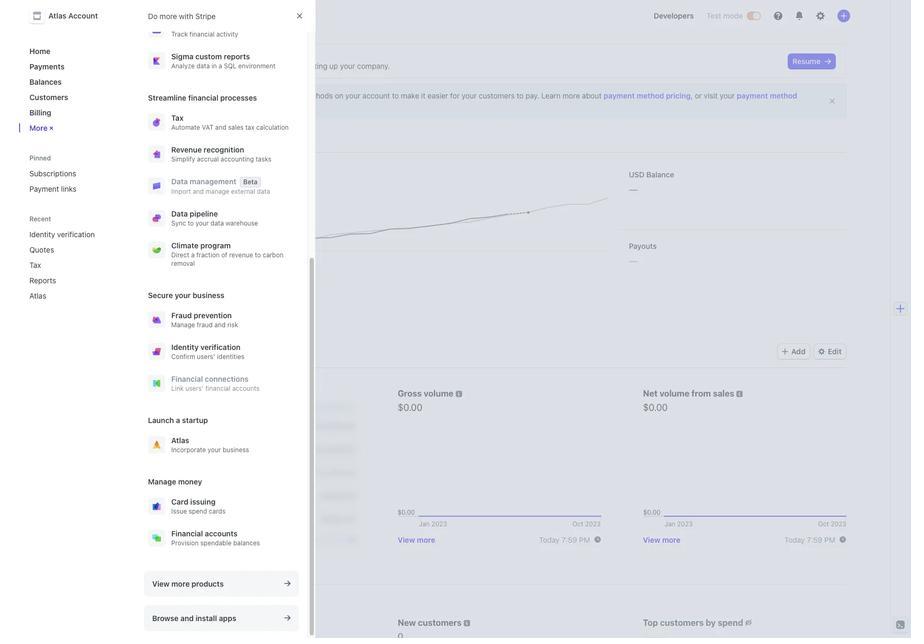 Task type: locate. For each thing, give the bounding box(es) containing it.
users' for identity
[[197, 353, 215, 361]]

2 horizontal spatial payment
[[737, 91, 768, 100]]

0 vertical spatial —
[[629, 183, 638, 195]]

today 7:59 pm for net volume from sales
[[785, 535, 836, 544]]

1 vertical spatial spend
[[718, 618, 743, 627]]

recent element
[[19, 226, 135, 304]]

payment links link
[[25, 180, 127, 197]]

0 horizontal spatial sales
[[228, 123, 244, 131]]

1 vertical spatial info image
[[464, 620, 470, 626]]

2 — from the top
[[629, 255, 638, 267]]

0 horizontal spatial verification
[[57, 230, 95, 239]]

sync
[[171, 219, 186, 227]]

customers left pay.
[[479, 91, 515, 100]]

business inside 'atlas incorporate your business'
[[223, 446, 249, 454]]

payment right about
[[604, 91, 635, 100]]

7:59
[[562, 535, 577, 544], [807, 535, 822, 544]]

financial inside financial connections link users' financial accounts
[[171, 374, 203, 383]]

financial for financial connections
[[171, 374, 203, 383]]

0 horizontal spatial view more
[[152, 535, 190, 544]]

0 vertical spatial make
[[401, 91, 419, 100]]

view more link for net volume from sales
[[643, 535, 681, 544]]

atlas down reports
[[29, 291, 46, 300]]

info image right from
[[737, 391, 743, 397]]

manage
[[171, 321, 195, 329], [148, 477, 176, 486]]

payment down continue
[[271, 91, 301, 100]]

recent navigation links element
[[19, 214, 135, 304]]

1 horizontal spatial gross
[[398, 389, 422, 398]]

and right vat in the top left of the page
[[215, 123, 226, 131]]

0 vertical spatial financial
[[190, 30, 215, 38]]

1 horizontal spatial tax
[[171, 113, 184, 122]]

users' inside financial connections link users' financial accounts
[[185, 384, 204, 392]]

verification for identity verification
[[57, 230, 95, 239]]

data for manage
[[257, 187, 270, 195]]

pinned
[[29, 154, 51, 162]]

1 horizontal spatial data
[[211, 219, 224, 227]]

financial up 'provision'
[[171, 529, 203, 538]]

today for gross
[[539, 535, 560, 544]]

identity verification confirm users' identities
[[171, 343, 245, 361]]

1 vertical spatial gross volume
[[398, 389, 454, 398]]

your down the pipeline
[[196, 219, 209, 227]]

customers left by
[[660, 618, 704, 627]]

view
[[152, 535, 170, 544], [398, 535, 415, 544], [643, 535, 660, 544], [152, 579, 170, 588]]

identity up confirm
[[171, 343, 199, 352]]

gross volume left info image
[[398, 389, 454, 398]]

a down the climate
[[191, 251, 195, 259]]

browse
[[152, 614, 179, 623]]

financial inside financial accounts provision spendable balances
[[171, 529, 203, 538]]

1 horizontal spatial svg image
[[203, 348, 209, 355]]

tax down settings
[[171, 113, 184, 122]]

home
[[29, 47, 50, 56]]

spend left hidden image at the right of the page
[[718, 618, 743, 627]]

stripe inside 'stripe atlas application complete the application to continue setting up your company.'
[[176, 51, 197, 60]]

0 horizontal spatial identity
[[29, 230, 55, 239]]

automate
[[171, 123, 200, 131]]

spend inside card issuing issue spend cards
[[189, 507, 207, 515]]

atlas inside button
[[48, 11, 66, 20]]

method left pricing
[[637, 91, 664, 100]]

figure
[[152, 199, 608, 252], [152, 199, 608, 252]]

launch a startup
[[148, 416, 208, 425]]

warehouse
[[226, 219, 258, 227]]

2 $0.00 from the left
[[643, 402, 668, 413]]

business right incorporate in the left bottom of the page
[[223, 446, 249, 454]]

0 vertical spatial tax
[[171, 113, 184, 122]]

1 — from the top
[[629, 183, 638, 195]]

1 method from the left
[[637, 91, 664, 100]]

1 horizontal spatial a
[[191, 251, 195, 259]]

add
[[791, 347, 806, 356]]

1 vertical spatial business
[[223, 446, 249, 454]]

,
[[691, 91, 693, 100]]

do more with stripe
[[148, 11, 216, 20]]

0 horizontal spatial 7:59
[[562, 535, 577, 544]]

1 horizontal spatial view more
[[398, 535, 435, 544]]

volume left info image
[[424, 389, 454, 398]]

to right sync
[[188, 219, 194, 227]]

issuing
[[190, 497, 216, 506]]

7:59 for net volume from sales
[[807, 535, 822, 544]]

a inside 'sigma custom reports analyze data in a sql environment'
[[219, 62, 222, 70]]

1 horizontal spatial verification
[[201, 343, 241, 352]]

more
[[160, 11, 177, 20], [563, 91, 580, 100], [172, 535, 190, 544], [417, 535, 435, 544], [662, 535, 681, 544], [171, 579, 190, 588]]

1 horizontal spatial info image
[[737, 391, 743, 397]]

to inside 'stripe atlas application complete the application to continue setting up your company.'
[[263, 61, 270, 70]]

today
[[152, 129, 194, 147], [539, 535, 560, 544], [785, 535, 805, 544]]

accounts
[[232, 384, 260, 392], [205, 529, 238, 538]]

data inside data pipeline sync to your data warehouse
[[171, 209, 188, 218]]

financial for streamline
[[188, 93, 218, 102]]

svg image right 'resume'
[[825, 58, 831, 65]]

— inside usd balance —
[[629, 183, 638, 195]]

1 vertical spatial verification
[[201, 343, 241, 352]]

to inside data pipeline sync to your data warehouse
[[188, 219, 194, 227]]

2 view more from the left
[[398, 535, 435, 544]]

learn
[[541, 91, 561, 100]]

resume link
[[788, 54, 836, 69]]

0 horizontal spatial customers
[[418, 618, 462, 627]]

0 vertical spatial manage
[[171, 321, 195, 329]]

2 today 7:59 pm from the left
[[785, 535, 836, 544]]

Search search field
[[150, 6, 449, 26]]

data up import
[[171, 177, 188, 186]]

data inside 'sigma custom reports analyze data in a sql environment'
[[197, 62, 210, 70]]

manage up card
[[148, 477, 176, 486]]

of
[[221, 251, 227, 259]]

to left carbon
[[255, 251, 261, 259]]

toolbar
[[778, 344, 846, 359]]

0 horizontal spatial method
[[637, 91, 664, 100]]

gross up import
[[152, 170, 173, 179]]

0 vertical spatial sales
[[228, 123, 244, 131]]

make down some
[[203, 102, 221, 111]]

payment right "visit"
[[737, 91, 768, 100]]

data up sync
[[171, 209, 188, 218]]

0 vertical spatial info image
[[737, 391, 743, 397]]

verification
[[57, 230, 95, 239], [201, 343, 241, 352]]

atlas inside 'atlas incorporate your business'
[[171, 436, 189, 445]]

info image right new customers
[[464, 620, 470, 626]]

1 vertical spatial a
[[191, 251, 195, 259]]

users' for financial
[[185, 384, 204, 392]]

2 financial from the top
[[171, 529, 203, 538]]

0 vertical spatial application
[[218, 51, 257, 60]]

climate program direct a fraction of revenue to carbon removal
[[171, 241, 284, 267]]

balances link
[[25, 73, 127, 91]]

1 horizontal spatial volume
[[424, 389, 454, 398]]

your
[[152, 317, 184, 335]]

your inside data pipeline sync to your data warehouse
[[196, 219, 209, 227]]

0 horizontal spatial data
[[197, 62, 210, 70]]

svg image
[[187, 348, 194, 355]]

atlas left the account
[[48, 11, 66, 20]]

oct
[[235, 347, 248, 356]]

and
[[215, 123, 226, 131], [193, 187, 204, 195], [214, 321, 226, 329], [180, 614, 194, 623]]

0 vertical spatial identity
[[29, 230, 55, 239]]

manage money
[[148, 477, 202, 486]]

+
[[47, 124, 57, 134]]

identities
[[217, 353, 245, 361]]

your right up
[[340, 61, 355, 70]]

1 horizontal spatial 7:59
[[807, 535, 822, 544]]

users' right link
[[185, 384, 204, 392]]

0 horizontal spatial gross volume
[[152, 170, 200, 179]]

tax inside recent 'element'
[[29, 261, 41, 270]]

1 horizontal spatial spend
[[718, 618, 743, 627]]

sales inside tax automate vat and sales tax calculation
[[228, 123, 244, 131]]

1 horizontal spatial payments
[[152, 389, 193, 398]]

1 vertical spatial sales
[[713, 389, 734, 398]]

2 horizontal spatial today
[[785, 535, 805, 544]]

hidden image
[[195, 390, 202, 397]]

verification inside 'identity verification confirm users' identities'
[[201, 343, 241, 352]]

a
[[219, 62, 222, 70], [191, 251, 195, 259], [176, 416, 180, 425]]

1 pm from the left
[[579, 535, 590, 544]]

resume
[[793, 57, 821, 66]]

a right in
[[219, 62, 222, 70]]

sales right from
[[713, 389, 734, 398]]

row
[[643, 633, 846, 638]]

users' right svg icon
[[197, 353, 215, 361]]

atlas inside recent 'element'
[[29, 291, 46, 300]]

payment method settings
[[163, 91, 797, 111]]

subscriptions
[[29, 169, 76, 178]]

financial inside financial connections link users' financial accounts
[[205, 384, 230, 392]]

0 horizontal spatial gross
[[152, 170, 173, 179]]

tax automate vat and sales tax calculation
[[171, 113, 289, 131]]

2 horizontal spatial data
[[257, 187, 270, 195]]

payment method settings link
[[163, 91, 797, 111]]

financial
[[171, 374, 203, 383], [171, 529, 203, 538]]

1 horizontal spatial today 7:59 pm
[[785, 535, 836, 544]]

volume down simplify on the top
[[175, 170, 200, 179]]

2 horizontal spatial volume
[[660, 389, 690, 398]]

all
[[157, 347, 166, 356]]

new customers
[[398, 618, 462, 627]]

2 vertical spatial data
[[211, 219, 224, 227]]

carbon
[[263, 251, 284, 259]]

a left startup
[[176, 416, 180, 425]]

0 vertical spatial data
[[171, 177, 188, 186]]

2 horizontal spatial view more
[[643, 535, 681, 544]]

jan 1 – oct 18
[[213, 347, 258, 356]]

gross volume down simplify on the top
[[152, 170, 200, 179]]

0 horizontal spatial today
[[152, 129, 194, 147]]

0 vertical spatial gross
[[152, 170, 173, 179]]

0 horizontal spatial a
[[176, 416, 180, 425]]

accounts inside financial accounts provision spendable balances
[[205, 529, 238, 538]]

1 horizontal spatial sales
[[713, 389, 734, 398]]

climate
[[171, 241, 199, 250]]

atlas up incorporate in the left bottom of the page
[[171, 436, 189, 445]]

environment
[[238, 62, 275, 70]]

payments
[[179, 618, 220, 627]]

1 horizontal spatial pm
[[824, 535, 836, 544]]

view more products
[[152, 579, 224, 588]]

0 vertical spatial data
[[197, 62, 210, 70]]

2 horizontal spatial a
[[219, 62, 222, 70]]

0 horizontal spatial payment
[[271, 91, 301, 100]]

3 payment from the left
[[737, 91, 768, 100]]

removal
[[171, 259, 195, 267]]

search
[[167, 11, 191, 20]]

verification for identity verification confirm users' identities
[[201, 343, 241, 352]]

0 horizontal spatial view more link
[[152, 535, 190, 544]]

secure your business element
[[144, 306, 299, 397]]

info image
[[737, 391, 743, 397], [464, 620, 470, 626]]

method inside payment method settings
[[770, 91, 797, 100]]

1 payment from the left
[[271, 91, 301, 100]]

your up fraud
[[175, 291, 191, 300]]

confirm
[[171, 353, 195, 361]]

payments up balances
[[29, 62, 65, 71]]

1 horizontal spatial today
[[539, 535, 560, 544]]

test mode
[[707, 11, 743, 20]]

2 horizontal spatial view more link
[[643, 535, 681, 544]]

1 horizontal spatial method
[[770, 91, 797, 100]]

svg image
[[163, 53, 169, 59], [825, 58, 831, 65], [203, 348, 209, 355]]

payment inside payment method settings
[[737, 91, 768, 100]]

— down usd
[[629, 183, 638, 195]]

1 vertical spatial tax
[[29, 261, 41, 270]]

users' inside 'identity verification confirm users' identities'
[[197, 353, 215, 361]]

identity inside 'identity verification confirm users' identities'
[[171, 343, 199, 352]]

manage down fraud
[[171, 321, 195, 329]]

1 vertical spatial financial
[[188, 93, 218, 102]]

pinned element
[[25, 165, 127, 197]]

1 vertical spatial data
[[171, 209, 188, 218]]

1 today 7:59 pm from the left
[[539, 535, 590, 544]]

— down payouts
[[629, 255, 638, 267]]

accrual
[[197, 155, 219, 163]]

business up the prevention at the left of page
[[193, 291, 224, 300]]

atlas up in
[[199, 51, 216, 60]]

visit
[[704, 91, 718, 100]]

0 vertical spatial spend
[[189, 507, 207, 515]]

streamline financial processes element
[[144, 109, 299, 272]]

data down custom
[[197, 62, 210, 70]]

jan
[[213, 347, 226, 356]]

0 horizontal spatial payments
[[29, 62, 65, 71]]

payments left hidden icon
[[152, 389, 193, 398]]

0 vertical spatial verification
[[57, 230, 95, 239]]

3 view more from the left
[[643, 535, 681, 544]]

2 method from the left
[[770, 91, 797, 100]]

1 vertical spatial make
[[203, 102, 221, 111]]

svg image left sigma
[[163, 53, 169, 59]]

2 horizontal spatial customers
[[660, 618, 704, 627]]

track financial activity link
[[144, 15, 299, 43]]

payouts —
[[629, 241, 657, 267]]

pm for net volume from sales
[[824, 535, 836, 544]]

stripe up track financial activity at the left
[[195, 11, 216, 20]]

volume right the net
[[660, 389, 690, 398]]

overview
[[187, 317, 250, 335]]

1 horizontal spatial $0.00
[[643, 402, 668, 413]]

financial accounts provision spendable balances
[[171, 529, 260, 547]]

1 horizontal spatial payment
[[604, 91, 635, 100]]

2 data from the top
[[171, 209, 188, 218]]

payments
[[29, 62, 65, 71], [152, 389, 193, 398]]

2 7:59 from the left
[[807, 535, 822, 544]]

atlas for atlas account
[[48, 11, 66, 20]]

your right incorporate in the left bottom of the page
[[208, 446, 221, 454]]

0 horizontal spatial tax
[[29, 261, 41, 270]]

1 data from the top
[[171, 177, 188, 186]]

your right on
[[345, 91, 361, 100]]

spend down issuing
[[189, 507, 207, 515]]

1 vertical spatial financial
[[171, 529, 203, 538]]

products
[[192, 579, 224, 588]]

identity inside 'link'
[[29, 230, 55, 239]]

0 vertical spatial stripe
[[195, 11, 216, 20]]

1 horizontal spatial identity
[[171, 343, 199, 352]]

3 view more link from the left
[[643, 535, 681, 544]]

0 vertical spatial financial
[[171, 374, 203, 383]]

sales left tax
[[228, 123, 244, 131]]

and down the prevention at the left of page
[[214, 321, 226, 329]]

0 vertical spatial payments
[[29, 62, 65, 71]]

atlas incorporate your business
[[171, 436, 249, 454]]

1 7:59 from the left
[[562, 535, 577, 544]]

some
[[215, 91, 234, 100]]

1 horizontal spatial customers
[[479, 91, 515, 100]]

apps
[[219, 614, 236, 623]]

0 horizontal spatial $0.00
[[398, 402, 422, 413]]

2 view more link from the left
[[398, 535, 435, 544]]

reports
[[224, 52, 250, 61]]

continue
[[272, 61, 302, 70]]

payments grid
[[152, 415, 355, 531]]

payouts
[[629, 241, 657, 250]]

identity up "quotes"
[[29, 230, 55, 239]]

customers for new customers
[[418, 618, 462, 627]]

2 horizontal spatial svg image
[[825, 58, 831, 65]]

link
[[171, 384, 184, 392]]

1 vertical spatial stripe
[[176, 51, 197, 60]]

stripe up analyze
[[176, 51, 197, 60]]

additional
[[236, 91, 269, 100]]

svg image left jan
[[203, 348, 209, 355]]

gross left info image
[[398, 389, 422, 398]]

today 7:59 pm
[[539, 535, 590, 544], [785, 535, 836, 544]]

0 vertical spatial a
[[219, 62, 222, 70]]

0 vertical spatial accounts
[[232, 384, 260, 392]]

developers link
[[650, 7, 698, 24]]

to left continue
[[263, 61, 270, 70]]

data down the pipeline
[[211, 219, 224, 227]]

incorporate
[[171, 446, 206, 454]]

your right "visit"
[[720, 91, 735, 100]]

volume for info image
[[424, 389, 454, 398]]

fraud
[[197, 321, 213, 329]]

data inside data pipeline sync to your data warehouse
[[211, 219, 224, 227]]

spend for issue
[[189, 507, 207, 515]]

0 vertical spatial users'
[[197, 353, 215, 361]]

to inside the climate program direct a fraction of revenue to carbon removal
[[255, 251, 261, 259]]

1 vertical spatial —
[[629, 255, 638, 267]]

application up 'sql'
[[218, 51, 257, 60]]

verification inside identity verification 'link'
[[57, 230, 95, 239]]

data
[[197, 62, 210, 70], [257, 187, 270, 195], [211, 219, 224, 227]]

tax for tax
[[29, 261, 41, 270]]

for
[[450, 91, 460, 100]]

1 financial from the top
[[171, 374, 203, 383]]

calculation
[[256, 123, 289, 131]]

2 vertical spatial financial
[[205, 384, 230, 392]]

tax down "quotes"
[[29, 261, 41, 270]]

2 pm from the left
[[824, 535, 836, 544]]

1 horizontal spatial view more link
[[398, 535, 435, 544]]

1 vertical spatial accounts
[[205, 529, 238, 538]]

0 horizontal spatial pm
[[579, 535, 590, 544]]

pay.
[[526, 91, 539, 100]]

method down 'resume'
[[770, 91, 797, 100]]

streamline financial processes
[[148, 93, 257, 102]]

gross
[[152, 170, 173, 179], [398, 389, 422, 398]]

tax for tax automate vat and sales tax calculation
[[171, 113, 184, 122]]

atlas inside 'stripe atlas application complete the application to continue setting up your company.'
[[199, 51, 216, 60]]

accounts up spendable
[[205, 529, 238, 538]]

tax inside tax automate vat and sales tax calculation
[[171, 113, 184, 122]]

make left it
[[401, 91, 419, 100]]

1 vertical spatial users'
[[185, 384, 204, 392]]

data down beta
[[257, 187, 270, 195]]

accounts down 'connections'
[[232, 384, 260, 392]]

0 horizontal spatial info image
[[464, 620, 470, 626]]

pipeline
[[190, 209, 218, 218]]

stripe atlas application complete the application to continue setting up your company.
[[176, 51, 390, 70]]

customers right new
[[418, 618, 462, 627]]

financial up link
[[171, 374, 203, 383]]

settings
[[163, 102, 192, 111]]

1 $0.00 from the left
[[398, 402, 422, 413]]

pm for gross volume
[[579, 535, 590, 544]]

payments inside core navigation links element
[[29, 62, 65, 71]]

application down reports
[[224, 61, 261, 70]]

with
[[179, 11, 193, 20]]

1 vertical spatial identity
[[171, 343, 199, 352]]

today 7:59 pm for gross volume
[[539, 535, 590, 544]]



Task type: describe. For each thing, give the bounding box(es) containing it.
balance
[[647, 170, 674, 179]]

simplify
[[171, 155, 195, 163]]

secure
[[148, 291, 173, 300]]

0 vertical spatial business
[[193, 291, 224, 300]]

edit
[[828, 347, 842, 356]]

account
[[363, 91, 390, 100]]

identity verification link
[[25, 226, 112, 243]]

1 view more from the left
[[152, 535, 190, 544]]

risk
[[227, 321, 238, 329]]

track
[[171, 30, 188, 38]]

your inside 'stripe atlas application complete the application to continue setting up your company.'
[[340, 61, 355, 70]]

issue
[[171, 507, 187, 515]]

recognition
[[204, 145, 244, 154]]

in
[[212, 62, 217, 70]]

–
[[231, 347, 235, 356]]

sigma
[[171, 52, 194, 61]]

payment
[[29, 184, 59, 193]]

18
[[250, 347, 258, 356]]

data for reports
[[197, 62, 210, 70]]

sql
[[224, 62, 237, 70]]

financial connections link users' financial accounts
[[171, 374, 260, 392]]

$25,000.00
[[312, 421, 355, 430]]

custom
[[195, 52, 222, 61]]

1 vertical spatial manage
[[148, 477, 176, 486]]

program
[[200, 241, 231, 250]]

fraction
[[196, 251, 220, 259]]

sigma custom reports analyze data in a sql environment
[[171, 52, 275, 70]]

tasks
[[256, 155, 271, 163]]

1 vertical spatial gross
[[398, 389, 422, 398]]

info image for new customers
[[464, 620, 470, 626]]

7:59 for gross volume
[[562, 535, 577, 544]]

atlas for atlas
[[29, 291, 46, 300]]

we've enabled some additional payment methods on your account to make it easier for your customers to pay. learn more about payment method pricing , or visit your
[[163, 91, 737, 100]]

manage money element
[[144, 492, 299, 552]]

more +
[[29, 123, 57, 134]]

edit button
[[814, 344, 846, 359]]

failed payments
[[152, 618, 220, 627]]

1
[[228, 347, 231, 356]]

links
[[61, 184, 76, 193]]

1 vertical spatial application
[[224, 61, 261, 70]]

import and manage external data
[[171, 187, 270, 195]]

to make changes.
[[192, 102, 254, 111]]

view more products link
[[144, 571, 299, 597]]

financial for track
[[190, 30, 215, 38]]

and inside fraud prevention manage fraud and risk
[[214, 321, 226, 329]]

launch
[[148, 416, 174, 425]]

close menu image
[[296, 12, 303, 19]]

time
[[168, 347, 183, 356]]

easier
[[428, 91, 448, 100]]

and left install
[[180, 614, 194, 623]]

and down data management
[[193, 187, 204, 195]]

customers for top customers by spend
[[660, 618, 704, 627]]

view more for gross volume
[[398, 535, 435, 544]]

$22,000.00
[[312, 444, 355, 453]]

volume for net volume from sales info icon
[[660, 389, 690, 398]]

to right account at the left of page
[[392, 91, 399, 100]]

svg image inside the resume link
[[825, 58, 831, 65]]

view more link for gross volume
[[398, 535, 435, 544]]

1 horizontal spatial make
[[401, 91, 419, 100]]

1 $5000.00 from the top
[[320, 491, 355, 500]]

reports
[[29, 276, 56, 285]]

changes.
[[223, 102, 254, 111]]

customers link
[[25, 88, 127, 106]]

pinned navigation links element
[[25, 154, 127, 197]]

data management
[[171, 177, 236, 186]]

streamline
[[148, 93, 186, 102]]

info image
[[456, 391, 462, 397]]

cards
[[209, 507, 226, 515]]

your right for
[[462, 91, 477, 100]]

setting
[[304, 61, 327, 70]]

today for net
[[785, 535, 805, 544]]

identity for identity verification confirm users' identities
[[171, 343, 199, 352]]

atlas link
[[25, 287, 112, 304]]

browse and install apps
[[152, 614, 236, 623]]

track financial activity
[[171, 30, 238, 38]]

hidden image
[[745, 619, 752, 626]]

2 $5000.00 from the top
[[320, 514, 355, 523]]

vat
[[202, 123, 214, 131]]

to left pay.
[[517, 91, 524, 100]]

developers
[[654, 11, 694, 20]]

money
[[178, 477, 202, 486]]

$0.00 for net
[[643, 402, 668, 413]]

recent
[[29, 215, 51, 223]]

manage
[[206, 187, 229, 195]]

toolbar containing add
[[778, 344, 846, 359]]

subscriptions link
[[25, 165, 127, 182]]

$15,000.00
[[312, 468, 355, 477]]

it
[[421, 91, 426, 100]]

and inside tax automate vat and sales tax calculation
[[215, 123, 226, 131]]

view more for net volume from sales
[[643, 535, 681, 544]]

info image for net volume from sales
[[737, 391, 743, 397]]

data for data management
[[171, 177, 188, 186]]

data pipeline sync to your data warehouse
[[171, 209, 258, 227]]

identity for identity verification
[[29, 230, 55, 239]]

pricing
[[666, 91, 691, 100]]

secure your business
[[148, 291, 224, 300]]

the
[[211, 61, 222, 70]]

0 horizontal spatial volume
[[175, 170, 200, 179]]

net volume from sales
[[643, 389, 734, 398]]

1 view more link from the left
[[152, 535, 190, 544]]

spend for by
[[718, 618, 743, 627]]

0 vertical spatial gross volume
[[152, 170, 200, 179]]

methods
[[303, 91, 333, 100]]

external
[[231, 187, 255, 195]]

0 horizontal spatial svg image
[[163, 53, 169, 59]]

on
[[335, 91, 343, 100]]

a inside the climate program direct a fraction of revenue to carbon removal
[[191, 251, 195, 259]]

up
[[329, 61, 338, 70]]

financial for financial accounts
[[171, 529, 203, 538]]

0 horizontal spatial make
[[203, 102, 221, 111]]

manage inside fraud prevention manage fraud and risk
[[171, 321, 195, 329]]

$0.00 for gross
[[398, 402, 422, 413]]

top customers by spend
[[643, 618, 743, 627]]

direct
[[171, 251, 189, 259]]

1 vertical spatial payments
[[152, 389, 193, 398]]

add button
[[778, 344, 810, 359]]

more
[[29, 123, 48, 132]]

from
[[692, 389, 711, 398]]

balances
[[233, 539, 260, 547]]

billing link
[[25, 104, 127, 121]]

— inside the payouts —
[[629, 255, 638, 267]]

2 payment from the left
[[604, 91, 635, 100]]

import
[[171, 187, 191, 195]]

reports link
[[25, 272, 112, 289]]

1 horizontal spatial gross volume
[[398, 389, 454, 398]]

revenue
[[171, 145, 202, 154]]

core navigation links element
[[25, 42, 127, 137]]

data for data pipeline sync to your data warehouse
[[171, 209, 188, 218]]

browse and install apps link
[[144, 605, 299, 631]]

atlas for atlas incorporate your business
[[171, 436, 189, 445]]

management
[[190, 177, 236, 186]]

2 vertical spatial a
[[176, 416, 180, 425]]

do
[[148, 11, 158, 20]]

provision
[[171, 539, 199, 547]]

accounts inside financial connections link users' financial accounts
[[232, 384, 260, 392]]

to down enabled
[[194, 102, 201, 111]]

your inside 'atlas incorporate your business'
[[208, 446, 221, 454]]



Task type: vqa. For each thing, say whether or not it's contained in the screenshot.
accounts within the The Financial Connections Link Users' Financial Accounts
yes



